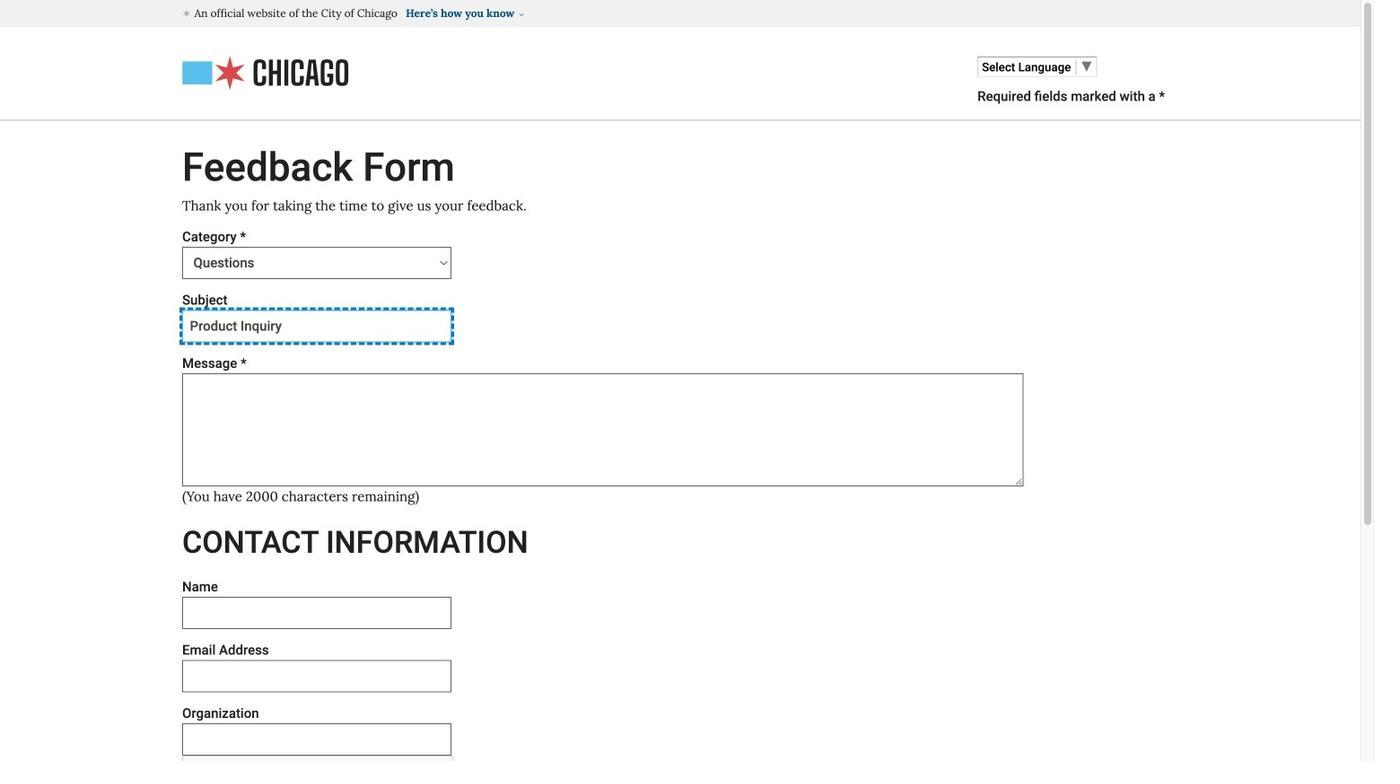 Task type: locate. For each thing, give the bounding box(es) containing it.
banner
[[0, 27, 1361, 121]]

MESSAGE text field
[[182, 373, 1024, 487]]

flag image
[[182, 4, 191, 22]]

EMAIL text field
[[182, 660, 452, 692]]

SUBJECT text field
[[182, 310, 452, 342]]



Task type: describe. For each thing, give the bounding box(es) containing it.
ORGANIZATION text field
[[182, 723, 452, 756]]

NAME text field
[[182, 597, 452, 629]]

common.logo.alt image
[[182, 56, 245, 91]]



